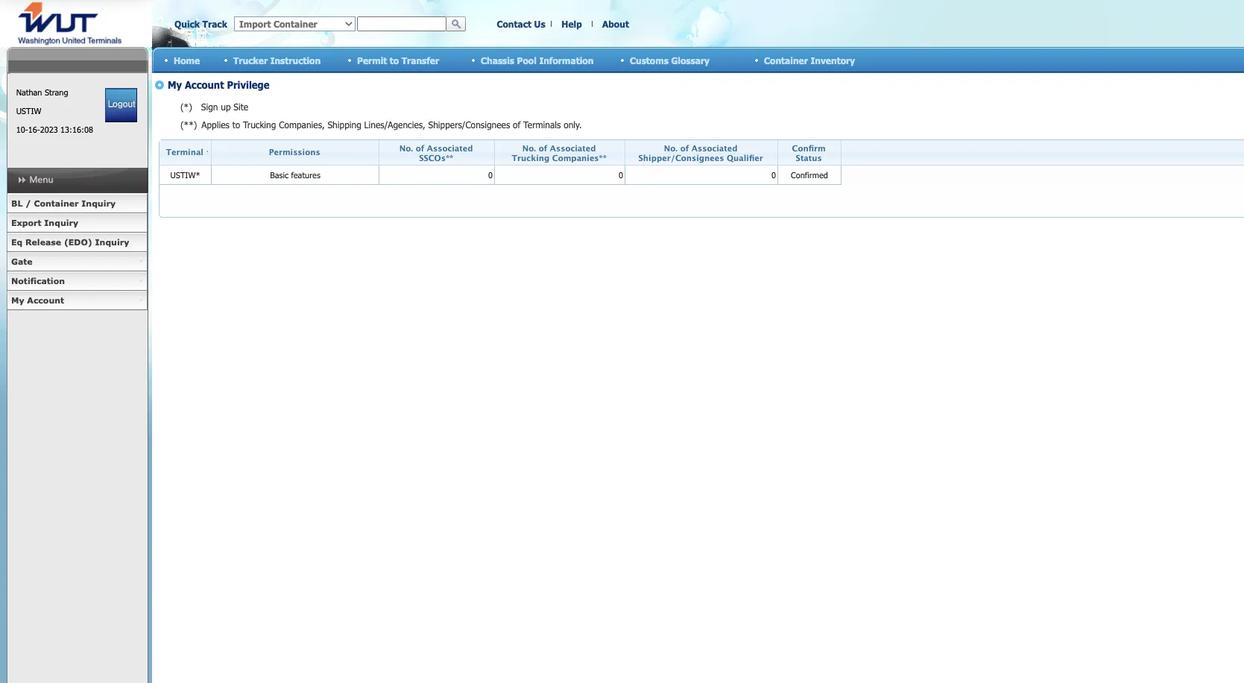 Task type: vqa. For each thing, say whether or not it's contained in the screenshot.
Notification
yes



Task type: locate. For each thing, give the bounding box(es) containing it.
customs
[[630, 55, 669, 65]]

13:16:08
[[60, 125, 93, 134]]

1 horizontal spatial container
[[764, 55, 808, 65]]

strang
[[45, 87, 68, 97]]

ustiw
[[16, 106, 41, 116]]

quick track
[[174, 19, 227, 29]]

contact
[[497, 19, 532, 29]]

contact us
[[497, 19, 545, 29]]

inquiry inside bl / container inquiry link
[[82, 198, 116, 208]]

container left 'inventory'
[[764, 55, 808, 65]]

to
[[390, 55, 399, 65]]

glossary
[[671, 55, 710, 65]]

inquiry up 'export inquiry' link
[[82, 198, 116, 208]]

1 vertical spatial container
[[34, 198, 79, 208]]

export inquiry
[[11, 218, 78, 227]]

0 vertical spatial container
[[764, 55, 808, 65]]

help link
[[562, 19, 582, 29]]

inquiry for container
[[82, 198, 116, 208]]

us
[[534, 19, 545, 29]]

contact us link
[[497, 19, 545, 29]]

/
[[25, 198, 31, 208]]

nathan
[[16, 87, 42, 97]]

chassis
[[481, 55, 515, 65]]

export inquiry link
[[7, 213, 148, 233]]

inquiry right (edo)
[[95, 237, 129, 247]]

export
[[11, 218, 41, 227]]

inquiry for (edo)
[[95, 237, 129, 247]]

inquiry down bl / container inquiry at the left top of page
[[44, 218, 78, 227]]

None text field
[[357, 16, 447, 31]]

nathan strang
[[16, 87, 68, 97]]

eq
[[11, 237, 23, 247]]

quick
[[174, 19, 200, 29]]

0 vertical spatial inquiry
[[82, 198, 116, 208]]

permit to transfer
[[357, 55, 439, 65]]

eq release (edo) inquiry link
[[7, 233, 148, 252]]

home
[[174, 55, 200, 65]]

gate
[[11, 257, 33, 266]]

inquiry
[[82, 198, 116, 208], [44, 218, 78, 227], [95, 237, 129, 247]]

(edo)
[[64, 237, 92, 247]]

16-
[[28, 125, 40, 134]]

permit
[[357, 55, 387, 65]]

1 vertical spatial inquiry
[[44, 218, 78, 227]]

inquiry inside eq release (edo) inquiry link
[[95, 237, 129, 247]]

container
[[764, 55, 808, 65], [34, 198, 79, 208]]

about
[[603, 19, 629, 29]]

bl / container inquiry link
[[7, 194, 148, 213]]

release
[[25, 237, 61, 247]]

container up export inquiry
[[34, 198, 79, 208]]

2 vertical spatial inquiry
[[95, 237, 129, 247]]

inquiry inside 'export inquiry' link
[[44, 218, 78, 227]]



Task type: describe. For each thing, give the bounding box(es) containing it.
account
[[27, 295, 64, 305]]

pool
[[517, 55, 537, 65]]

container inventory
[[764, 55, 855, 65]]

information
[[539, 55, 594, 65]]

0 horizontal spatial container
[[34, 198, 79, 208]]

notification
[[11, 276, 65, 286]]

my account link
[[7, 291, 148, 310]]

help
[[562, 19, 582, 29]]

chassis pool information
[[481, 55, 594, 65]]

about link
[[603, 19, 629, 29]]

track
[[203, 19, 227, 29]]

10-
[[16, 125, 28, 134]]

instruction
[[270, 55, 321, 65]]

2023
[[40, 125, 58, 134]]

bl / container inquiry
[[11, 198, 116, 208]]

eq release (edo) inquiry
[[11, 237, 129, 247]]

my account
[[11, 295, 64, 305]]

inventory
[[811, 55, 855, 65]]

notification link
[[7, 271, 148, 291]]

customs glossary
[[630, 55, 710, 65]]

login image
[[105, 88, 137, 122]]

transfer
[[402, 55, 439, 65]]

trucker instruction
[[233, 55, 321, 65]]

bl
[[11, 198, 23, 208]]

trucker
[[233, 55, 268, 65]]

my
[[11, 295, 24, 305]]

10-16-2023 13:16:08
[[16, 125, 93, 134]]

gate link
[[7, 252, 148, 271]]



